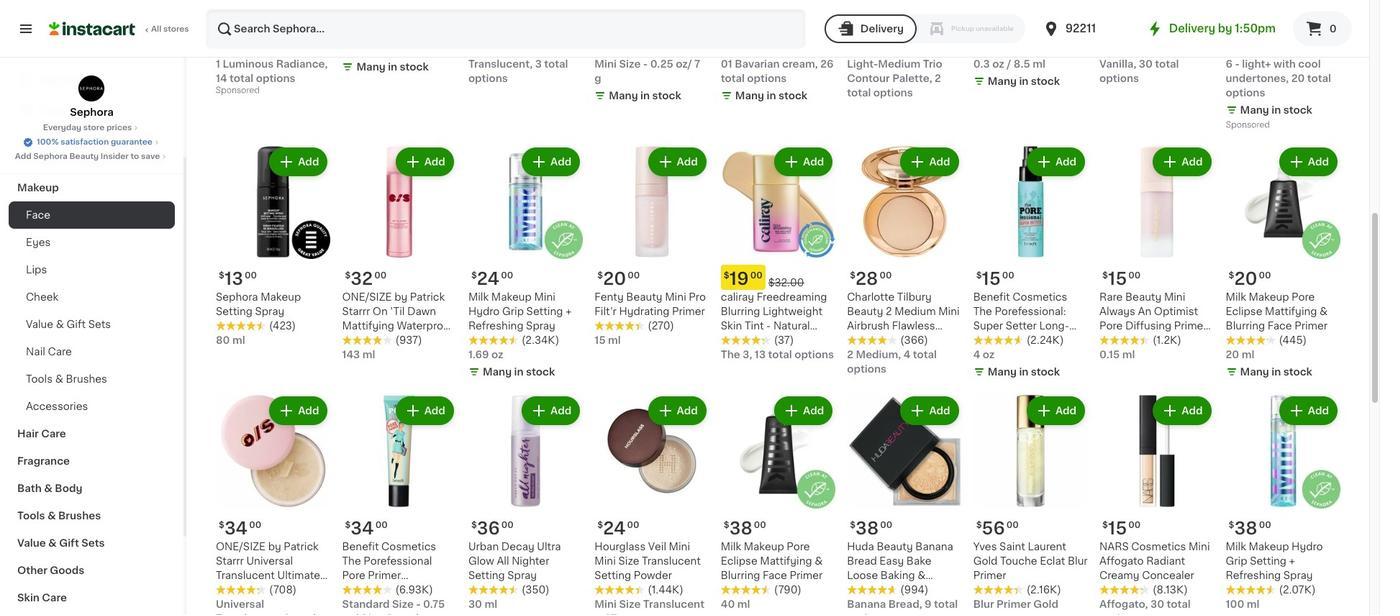 Task type: locate. For each thing, give the bounding box(es) containing it.
(9.08k)
[[1153, 45, 1191, 55]]

product group
[[216, 0, 331, 99], [1226, 0, 1341, 133], [216, 145, 331, 348], [342, 145, 457, 362], [468, 145, 583, 382], [595, 145, 709, 348], [721, 145, 836, 362], [847, 145, 962, 377], [973, 145, 1088, 382], [1100, 145, 1214, 362], [1226, 145, 1341, 382], [216, 394, 331, 615], [342, 394, 457, 615], [468, 394, 583, 611], [595, 394, 709, 615], [721, 394, 836, 615], [847, 394, 962, 615], [973, 394, 1088, 611], [1100, 394, 1214, 615], [1226, 394, 1341, 615]]

urban
[[468, 542, 499, 552]]

look
[[1252, 16, 1276, 26]]

sephora down $ 13 00
[[216, 292, 258, 302]]

gift down the cheek link
[[67, 319, 86, 330]]

0 vertical spatial starrr
[[342, 307, 370, 317]]

beauty inside charlotte tilbury beauty 2 medium mini airbrush flawless finish setting powder
[[847, 307, 883, 317]]

mattifying for 38
[[760, 556, 812, 566]]

laurent inside yves saint laurent gold touche eclat blur primer
[[1028, 542, 1066, 552]]

0 horizontal spatial concealer
[[274, 30, 326, 40]]

stock
[[400, 62, 429, 72], [1031, 76, 1060, 86], [652, 91, 681, 101], [779, 91, 807, 101], [1283, 105, 1312, 115], [526, 367, 555, 377], [1031, 367, 1060, 377], [1283, 367, 1312, 377]]

cosmetics inside the nars cosmetics radiant creamy concealer, light 2 vanilla
[[1131, 1, 1186, 11]]

all
[[151, 25, 161, 33], [497, 556, 509, 566]]

1 vertical spatial value
[[17, 538, 46, 548]]

add for 30 ml
[[551, 406, 572, 416]]

total inside the 2 medium, 4 total options
[[913, 350, 937, 360]]

total
[[1155, 59, 1179, 69], [544, 59, 568, 69], [230, 73, 254, 83], [721, 73, 745, 83], [1307, 73, 1331, 83], [847, 88, 871, 98], [913, 350, 937, 360], [768, 350, 792, 360], [934, 599, 958, 609], [1167, 599, 1191, 609]]

the inside benefit cosmetics the porefessional: super setter long- lasting makeup setting spray
[[973, 307, 992, 317]]

00 for 2 medium, 4 total options
[[880, 272, 892, 280]]

pore
[[595, 30, 618, 40], [1292, 292, 1315, 302], [1100, 321, 1123, 331], [787, 542, 810, 552], [342, 570, 365, 581]]

product group containing 19
[[721, 145, 836, 362]]

0 horizontal spatial gold
[[973, 556, 998, 566]]

1 horizontal spatial loose
[[847, 570, 878, 581]]

0 horizontal spatial loose
[[530, 16, 561, 26]]

$ 24 00 up hourglass
[[597, 520, 639, 537]]

0 horizontal spatial radiant
[[283, 16, 322, 26]]

1.52
[[342, 45, 362, 55]]

2 tools & brushes link from the top
[[9, 502, 175, 530]]

2 $ 38 00 from the left
[[724, 520, 766, 537]]

0 horizontal spatial blur
[[973, 599, 994, 609]]

bavarian inside sephora 01 bavarian cream bright future gel serum concealer
[[779, 1, 823, 11]]

pore inside the benefit cosmetics the porefessional pore primer smoothing face primer mini
[[595, 30, 618, 40]]

setting down flawless
[[879, 336, 916, 346]]

1 vertical spatial all
[[497, 556, 509, 566]]

0 vertical spatial banana
[[916, 542, 953, 552]]

goods
[[50, 566, 84, 576]]

medium up light-medium trio contour palette, 2 total options
[[847, 30, 888, 40]]

1 vertical spatial medium
[[878, 59, 921, 69]]

1 vertical spatial tools & brushes link
[[9, 502, 175, 530]]

0 horizontal spatial laurent
[[270, 1, 309, 11]]

hydro inside milk makeup hydro grip setting + refreshing spray
[[1292, 542, 1323, 552]]

1 horizontal spatial 24
[[603, 520, 626, 537]]

$ for banana bread, 9 total options
[[850, 521, 856, 529]]

0 horizontal spatial $ 38 00
[[724, 520, 766, 537]]

cosmetics inside the benefit cosmetics the porefessional pore primer smoothing face primer mini
[[634, 1, 689, 11]]

refreshing inside milk makeup hydro grip setting + refreshing spray
[[1226, 570, 1281, 581]]

00 inside $ 32 00
[[374, 272, 387, 280]]

optimist
[[1154, 307, 1198, 317]]

saint inside yves saint laurent gold touche eclat blur primer
[[1000, 542, 1025, 552]]

0 vertical spatial value
[[26, 319, 53, 330]]

0 vertical spatial medium
[[847, 30, 888, 40]]

1 horizontal spatial $ 20 00
[[1229, 271, 1271, 287]]

2 horizontal spatial skin
[[1300, 16, 1322, 26]]

options down cream,
[[747, 73, 787, 83]]

00 inside $ 28 00
[[880, 272, 892, 280]]

grip inside "milk makeup hydro grip primer"
[[342, 16, 364, 26]]

sephora inside sephora 01 bavarian cream bright future gel serum concealer
[[721, 1, 763, 11]]

grip for milk makeup hydro grip setting + refreshing spray
[[1226, 556, 1247, 566]]

standard size - 0.75 oz/ 21 g, 2 tota
[[342, 599, 445, 615]]

milk makeup pore eclipse mattifying & blurring face primer for 20
[[1226, 292, 1328, 331]]

$ for standard size - 0.75 oz/ 21 g, 2 tota
[[345, 521, 351, 529]]

add button for (708)
[[271, 398, 326, 424]]

everyday store prices
[[43, 124, 132, 132]]

2 nars from the top
[[1100, 542, 1129, 552]]

0 vertical spatial powder,
[[507, 30, 548, 40]]

4 down (366)
[[904, 350, 911, 360]]

milk makeup hydro grip primer
[[342, 1, 439, 26]]

primer
[[366, 16, 399, 26], [620, 30, 654, 40], [595, 59, 628, 69], [672, 307, 705, 317], [1174, 321, 1207, 331], [1295, 321, 1328, 331], [368, 570, 401, 581], [790, 570, 823, 581], [973, 570, 1006, 581], [342, 599, 375, 609], [997, 599, 1031, 609]]

2 horizontal spatial laurent
[[1280, 1, 1319, 11]]

1 horizontal spatial all
[[497, 556, 509, 566]]

0 vertical spatial skin
[[1300, 16, 1322, 26]]

pore up g
[[595, 30, 618, 40]]

patrick inside one/size by patrick starrr universal translucent ultimate blurring setting powder
[[284, 542, 319, 552]]

smoothing for benefit cosmetics the porefessional pore primer smoothing face primer mini
[[595, 45, 650, 55]]

options down medium,
[[847, 364, 887, 374]]

tilbury
[[897, 292, 932, 302]]

size
[[619, 59, 641, 69], [618, 556, 639, 566], [392, 599, 414, 609], [619, 599, 641, 609]]

yves up bare
[[1226, 1, 1249, 11]]

ml for (2.07k)
[[1247, 599, 1260, 609]]

1 vertical spatial smoothing
[[342, 585, 397, 595]]

2 horizontal spatial radiant
[[1146, 556, 1185, 566]]

6
[[1226, 59, 1233, 69]]

saint for touche
[[1000, 542, 1025, 552]]

2 horizontal spatial grip
[[1226, 556, 1247, 566]]

'til
[[390, 307, 405, 317]]

$ for 0.15 ml
[[1102, 272, 1108, 280]]

benefit inside benefit cosmetics the porefessional pore primer smoothing face primer
[[342, 542, 379, 552]]

0 horizontal spatial +
[[566, 307, 572, 317]]

vanilla,
[[1100, 59, 1136, 69]]

other
[[17, 566, 47, 576]]

0 vertical spatial nars
[[1100, 1, 1129, 11]]

hydro for milk makeup hydro grip primer
[[408, 1, 439, 11]]

3 38 from the left
[[1234, 520, 1258, 537]]

spray inside benefit cosmetics the porefessional: super setter long- lasting makeup setting spray
[[1012, 350, 1042, 360]]

1 horizontal spatial eclipse
[[1226, 307, 1262, 317]]

makeup inside milk makeup hydro grip setting + refreshing spray
[[1249, 542, 1289, 552]]

spray up (2.34k)
[[526, 321, 555, 331]]

gold down "(2.16k)"
[[1034, 599, 1058, 609]]

1.69 oz
[[468, 350, 504, 360]]

+ left "filt'r"
[[566, 307, 572, 317]]

2 horizontal spatial saint
[[1252, 1, 1278, 11]]

0 vertical spatial all
[[151, 25, 161, 33]]

1 horizontal spatial laurent
[[1028, 542, 1066, 552]]

translucent, inside universal translucent, 4 tota
[[216, 614, 280, 615]]

$32.00
[[768, 278, 804, 288]]

palette down delivery button
[[847, 45, 883, 55]]

medium down (19)
[[878, 59, 921, 69]]

translucent down veil
[[642, 556, 701, 566]]

1 horizontal spatial $ 24 00
[[597, 520, 639, 537]]

0 horizontal spatial $ 34 00
[[219, 520, 261, 537]]

0 horizontal spatial 24
[[477, 271, 499, 287]]

3 $ 38 00 from the left
[[1229, 520, 1271, 537]]

(1.77k)
[[774, 45, 808, 55]]

saint
[[242, 1, 268, 11], [1252, 1, 1278, 11], [1000, 542, 1025, 552]]

0 horizontal spatial tint
[[745, 321, 764, 331]]

spray up (423)
[[255, 307, 284, 317]]

ml for (445)
[[1242, 350, 1254, 360]]

patrick
[[410, 292, 445, 302], [284, 542, 319, 552]]

sephora for sephora
[[70, 107, 113, 117]]

loose down bread
[[847, 570, 878, 581]]

1 horizontal spatial smoothing
[[595, 45, 650, 55]]

1 vertical spatial eclipse
[[721, 556, 758, 566]]

1 horizontal spatial +
[[1012, 30, 1019, 40]]

one/size by patrick starrr universal translucent ultimate blurring setting powder
[[216, 542, 320, 609]]

0 horizontal spatial 4
[[283, 614, 290, 615]]

laurent up eclat
[[1028, 542, 1066, 552]]

tint inside "caliray freedreaming blurring lightweight skin tint - natural finish"
[[745, 321, 764, 331]]

spray up (2.07k)
[[1284, 570, 1313, 581]]

options down natural
[[795, 350, 834, 360]]

0 horizontal spatial translucent,
[[216, 614, 280, 615]]

patrick up ultimate
[[284, 542, 319, 552]]

concealer inside sephora 01 bavarian cream bright future gel serum concealer
[[776, 30, 828, 40]]

the up g
[[595, 16, 613, 26]]

$ inside $ 56 00
[[976, 521, 982, 529]]

(2.16k)
[[1027, 585, 1061, 595]]

2 horizontal spatial $ 38 00
[[1229, 520, 1271, 537]]

setting up universal translucent, 4 tota
[[258, 585, 294, 595]]

0 vertical spatial blur
[[1068, 556, 1088, 566]]

many down 20 ml
[[1240, 367, 1269, 377]]

+ inside the "fenty beauty invisimatte instant setting + blotting powder, universal 01"
[[1012, 30, 1019, 40]]

0 horizontal spatial powder,
[[507, 30, 548, 40]]

total inside light-medium trio contour palette, 2 total options
[[847, 88, 871, 98]]

100% satisfaction guarantee
[[37, 138, 152, 146]]

the up super
[[973, 307, 992, 317]]

in inside product group
[[1272, 105, 1281, 115]]

eclipse for 20
[[1226, 307, 1262, 317]]

3,
[[743, 350, 752, 360]]

$ for mini size translucent - .07 oz
[[597, 521, 603, 529]]

face inside the benefit cosmetics the porefessional pore primer smoothing face primer mini
[[653, 45, 677, 55]]

add for blur primer gold
[[1056, 406, 1077, 416]]

1 $ 20 00 from the left
[[597, 271, 640, 287]]

fenty beauty invisimatte instant setting + blotting powder, universal 01
[[973, 1, 1077, 55]]

30
[[1139, 59, 1153, 69], [1151, 599, 1164, 609], [468, 599, 482, 609]]

00 for 80 ml
[[245, 272, 257, 280]]

00 for mini size translucent - .07 oz
[[627, 521, 639, 529]]

00 for 4 oz
[[1002, 272, 1015, 280]]

options down vanilla,
[[1100, 73, 1139, 83]]

2 horizontal spatial +
[[1289, 556, 1295, 566]]

add for 100 ml
[[1308, 406, 1329, 416]]

0 horizontal spatial delivery
[[860, 24, 904, 34]]

powder inside one/size by patrick starrr universal translucent ultimate blurring setting powder
[[216, 599, 254, 609]]

$ for 40 ml
[[724, 521, 729, 529]]

9
[[925, 599, 932, 609]]

add for 2 medium, 4 total options
[[929, 157, 950, 167]]

1 horizontal spatial skin
[[721, 321, 742, 331]]

value & gift sets link up the goods
[[9, 530, 175, 557]]

setting inside laura mercier translucent loose setting powder, 1342ac
[[468, 30, 505, 40]]

1 vertical spatial palette
[[847, 45, 883, 55]]

0 horizontal spatial smoothing
[[342, 585, 397, 595]]

1 horizontal spatial 13
[[755, 350, 766, 360]]

stock down 01 bavarian cream, 26 total options
[[779, 91, 807, 101]]

gift
[[67, 319, 86, 330], [59, 538, 79, 548]]

30 inside (9.08k) vanilla, 30 total options
[[1139, 59, 1153, 69]]

$ for 80 ml
[[219, 272, 224, 280]]

$ 19 00
[[724, 271, 762, 287]]

15 for nars
[[1108, 520, 1127, 537]]

cosmetics for nars cosmetics mini affogato radiant creamy concealer
[[1131, 542, 1186, 552]]

total down delivery button
[[847, 88, 871, 98]]

fenty inside the "fenty beauty invisimatte instant setting + blotting powder, universal 01"
[[973, 1, 1002, 11]]

24 up hourglass
[[603, 520, 626, 537]]

eyes link
[[9, 229, 175, 256]]

setting inside the "fenty beauty invisimatte instant setting + blotting powder, universal 01"
[[973, 30, 1010, 40]]

sephora
[[847, 1, 889, 11], [721, 1, 763, 11], [70, 107, 113, 117], [33, 153, 68, 160], [216, 292, 258, 302]]

1 34 from the left
[[224, 520, 248, 537]]

translucent inside laura mercier translucent loose setting powder, 1342ac
[[468, 16, 527, 26]]

$ for 2 medium, 4 total options
[[850, 272, 856, 280]]

saint up éclat
[[242, 1, 268, 11]]

1 vertical spatial +
[[566, 307, 572, 317]]

makeup up (423)
[[261, 292, 301, 302]]

by left 1:50pm
[[1218, 23, 1232, 34]]

0 vertical spatial milk makeup pore eclipse mattifying & blurring face primer
[[1226, 292, 1328, 331]]

$ 38 00 for milk makeup hydro grip setting + refreshing spray
[[1229, 520, 1271, 537]]

translucent down (1.44k)
[[643, 599, 704, 609]]

spray inside one/size by patrick starrr on 'til dawn mattifying waterproof setting spray
[[381, 336, 411, 346]]

size down hourglass
[[618, 556, 639, 566]]

2 right palette,
[[935, 73, 941, 83]]

0 horizontal spatial banana
[[847, 599, 886, 609]]

add for 143 ml
[[424, 157, 445, 167]]

add button for (366)
[[902, 149, 957, 175]]

0 horizontal spatial yves
[[216, 1, 240, 11]]

starrr
[[342, 307, 370, 317], [216, 556, 244, 566]]

value down cheek
[[26, 319, 53, 330]]

0 horizontal spatial benefit
[[342, 542, 379, 552]]

0 horizontal spatial starrr
[[216, 556, 244, 566]]

setting inside milk makeup hydro grip setting + refreshing spray
[[1250, 556, 1287, 566]]

00 for universal translucent, 4 tota
[[249, 521, 261, 529]]

01 inside the "fenty beauty invisimatte instant setting + blotting powder, universal 01"
[[1065, 45, 1077, 55]]

flawless
[[892, 321, 935, 331]]

milk inside "milk makeup hydro grip primer"
[[342, 1, 363, 11]]

setting up (2.07k)
[[1250, 556, 1287, 566]]

yves up touché
[[216, 1, 240, 11]]

nars for nars cosmetics mini affogato radiant creamy concealer
[[1100, 542, 1129, 552]]

face link
[[9, 201, 175, 229]]

- up (19)
[[912, 16, 917, 26]]

hourglass
[[595, 542, 646, 552]]

1 vertical spatial starrr
[[216, 556, 244, 566]]

foundation
[[1248, 30, 1305, 40]]

1:50pm
[[1235, 23, 1276, 34]]

size inside mini size - 0.25 oz/ 7 g
[[619, 59, 641, 69]]

beauty inside the "fenty beauty invisimatte instant setting + blotting powder, universal 01"
[[1005, 1, 1041, 11]]

0.3
[[973, 59, 990, 69]]

many in stock down mini size - 0.25 oz/ 7 g
[[609, 91, 681, 101]]

spray inside milk makeup mini hydro grip setting + refreshing spray
[[526, 321, 555, 331]]

yves for yves saint laurent gold touche eclat blur primer
[[973, 542, 997, 552]]

the 3, 13 total options
[[721, 350, 834, 360]]

options inside affogato, 30 total options
[[1100, 614, 1139, 615]]

primer up fl
[[366, 16, 399, 26]]

0 vertical spatial gold
[[973, 556, 998, 566]]

oz/ for 21
[[342, 614, 358, 615]]

makeup down setter
[[1010, 336, 1050, 346]]

2 vertical spatial contour
[[847, 73, 890, 83]]

loose inside laura mercier translucent loose setting powder, 1342ac
[[530, 16, 561, 26]]

2 vertical spatial trio
[[923, 59, 942, 69]]

touche
[[1000, 556, 1037, 566]]

0 vertical spatial creamy
[[1141, 16, 1181, 26]]

primer down pro
[[672, 307, 705, 317]]

face
[[847, 16, 872, 26], [653, 45, 677, 55], [26, 210, 50, 220], [1268, 321, 1292, 331], [763, 570, 787, 581], [400, 585, 424, 595]]

1 horizontal spatial starrr
[[342, 307, 370, 317]]

2 horizontal spatial 01
[[1065, 45, 1077, 55]]

value & gift sets up 'nail care'
[[26, 319, 111, 330]]

$ for 143 ml
[[345, 272, 351, 280]]

- inside yves saint laurent nu bare look tint skin tint foundation (86) 6 - light+ with cool undertones, 20 total options
[[1235, 59, 1240, 69]]

options inside 1 luminous radiance, 14 total options
[[256, 73, 295, 83]]

- left .07 at the left
[[595, 614, 599, 615]]

many down undertones,
[[1240, 105, 1269, 115]]

loose up (5.54k)
[[530, 16, 561, 26]]

1 horizontal spatial creamy
[[1141, 16, 1181, 26]]

setting down bread
[[847, 585, 884, 595]]

1 nars from the top
[[1100, 1, 1129, 11]]

many in stock down (445)
[[1240, 367, 1312, 377]]

2 inside charlotte tilbury beauty 2 medium mini airbrush flawless finish setting powder
[[886, 307, 892, 317]]

by for 34
[[268, 542, 281, 552]]

makeup
[[365, 1, 405, 11], [17, 183, 59, 193], [261, 292, 301, 302], [491, 292, 532, 302], [1249, 292, 1289, 302], [1010, 336, 1050, 346], [744, 542, 784, 552], [1249, 542, 1289, 552]]

hydro
[[408, 1, 439, 11], [468, 307, 500, 317], [1292, 542, 1323, 552]]

0 vertical spatial translucent,
[[468, 59, 533, 69]]

mattifying down on
[[342, 321, 394, 331]]

universal
[[1016, 45, 1063, 55], [246, 556, 293, 566], [216, 599, 264, 609]]

benefit
[[595, 1, 631, 11], [973, 292, 1010, 302], [342, 542, 379, 552]]

charlotte
[[847, 292, 895, 302]]

1 horizontal spatial 38
[[856, 520, 879, 537]]

super
[[973, 321, 1003, 331]]

1 horizontal spatial 01
[[766, 1, 777, 11]]

starrr inside one/size by patrick starrr universal translucent ultimate blurring setting powder
[[216, 556, 244, 566]]

00 inside $ 13 00
[[245, 272, 257, 280]]

add button for (37)
[[776, 149, 831, 175]]

value & gift sets for 1st "value & gift sets" link from the bottom of the page
[[17, 538, 105, 548]]

light+
[[1242, 59, 1271, 69]]

00 for 20 ml
[[1259, 272, 1271, 280]]

size down hourglass veil mini mini size translucent setting powder at the bottom of the page
[[619, 599, 641, 609]]

creamy inside the nars cosmetics radiant creamy concealer, light 2 vanilla
[[1141, 16, 1181, 26]]

total down (366)
[[913, 350, 937, 360]]

24 for hourglass
[[603, 520, 626, 537]]

care
[[48, 347, 72, 357], [41, 429, 66, 439], [42, 593, 67, 603]]

+ inside milk makeup hydro grip setting + refreshing spray
[[1289, 556, 1295, 566]]

palette
[[874, 16, 910, 26], [847, 45, 883, 55]]

ml for (270)
[[608, 336, 621, 346]]

gift for 1st "value & gift sets" link
[[67, 319, 86, 330]]

0.15 inside 'rare beauty mini always an optimist pore diffusing primer - 0.15 - ml'
[[1100, 336, 1120, 346]]

skin inside yves saint laurent nu bare look tint skin tint foundation (86) 6 - light+ with cool undertones, 20 total options
[[1300, 16, 1322, 26]]

4 down the lasting
[[973, 350, 980, 360]]

1 horizontal spatial patrick
[[410, 292, 445, 302]]

24 for milk
[[477, 271, 499, 287]]

4 down (708)
[[283, 614, 290, 615]]

2 vertical spatial universal
[[216, 599, 264, 609]]

1 vertical spatial tools & brushes
[[17, 511, 101, 521]]

sets down the cheek link
[[88, 319, 111, 330]]

trio up palette,
[[923, 59, 942, 69]]

$ for universal translucent, 4 tota
[[219, 521, 224, 529]]

bavarian
[[779, 1, 823, 11], [735, 59, 780, 69]]

skin inside "caliray freedreaming blurring lightweight skin tint - natural finish"
[[721, 321, 742, 331]]

1 horizontal spatial 34
[[351, 520, 374, 537]]

banana up bake
[[916, 542, 953, 552]]

fragrance
[[17, 456, 70, 466]]

&
[[1320, 307, 1328, 317], [56, 319, 64, 330], [55, 374, 63, 384], [44, 484, 52, 494], [47, 511, 56, 521], [48, 538, 57, 548], [815, 556, 823, 566], [918, 570, 926, 581]]

gift for 1st "value & gift sets" link from the bottom of the page
[[59, 538, 79, 548]]

delivery for delivery by 1:50pm
[[1169, 23, 1215, 34]]

milk up 100
[[1226, 542, 1246, 552]]

ml for (350)
[[485, 599, 497, 609]]

1 tools & brushes link from the top
[[9, 366, 175, 393]]

(2.07k)
[[1279, 585, 1316, 595]]

fenty inside fenty beauty mini pro filt'r hydrating primer
[[595, 292, 624, 302]]

1 0.15 from the top
[[1100, 336, 1120, 346]]

1 vertical spatial hydro
[[468, 307, 500, 317]]

setting up 143 ml
[[342, 336, 379, 346]]

1 vertical spatial creamy
[[1100, 570, 1140, 581]]

makeup up fl
[[365, 1, 405, 11]]

radiant up (3.95k) at the top left
[[283, 16, 322, 26]]

0 vertical spatial $ 24 00
[[471, 271, 513, 287]]

0 vertical spatial 24
[[477, 271, 499, 287]]

00 for 143 ml
[[374, 272, 387, 280]]

0 horizontal spatial 38
[[729, 520, 753, 537]]

sephora inside the sephora makeup setting spray
[[216, 292, 258, 302]]

+
[[1012, 30, 1019, 40], [566, 307, 572, 317], [1289, 556, 1295, 566]]

blurring up 20 ml
[[1226, 321, 1265, 331]]

oz for 1.69 oz
[[491, 350, 504, 360]]

milk makeup pore eclipse mattifying & blurring face primer up (790)
[[721, 542, 823, 581]]

size inside standard size - 0.75 oz/ 21 g, 2 tota
[[392, 599, 414, 609]]

2 medium, 4 total options
[[847, 350, 937, 374]]

value for 1st "value & gift sets" link from the bottom of the page
[[17, 538, 46, 548]]

makeup inside the sephora makeup setting spray
[[261, 292, 301, 302]]

contour up service type group
[[913, 1, 954, 11]]

1 vertical spatial blur
[[973, 599, 994, 609]]

1 horizontal spatial mattifying
[[760, 556, 812, 566]]

makeup inside benefit cosmetics the porefessional: super setter long- lasting makeup setting spray
[[1010, 336, 1050, 346]]

powder inside hourglass veil mini mini size translucent setting powder
[[634, 570, 672, 581]]

refreshing inside milk makeup mini hydro grip setting + refreshing spray
[[468, 321, 524, 331]]

all down decay
[[497, 556, 509, 566]]

2 vertical spatial mattifying
[[760, 556, 812, 566]]

sponsored badge image down undertones,
[[1226, 121, 1269, 129]]

15 for rare
[[1108, 271, 1127, 287]]

sponsored badge image
[[216, 87, 259, 95], [1226, 121, 1269, 129]]

01 inside sephora 01 bavarian cream bright future gel serum concealer
[[766, 1, 777, 11]]

0 horizontal spatial light-
[[847, 59, 878, 69]]

product group containing 36
[[468, 394, 583, 611]]

care for nail care
[[48, 347, 72, 357]]

medium down "tilbury"
[[895, 307, 936, 317]]

Search field
[[207, 10, 804, 47]]

1 vertical spatial grip
[[502, 307, 524, 317]]

face up standard size - 0.75 oz/ 21 g, 2 tota
[[400, 585, 424, 595]]

makeup up (2.34k)
[[491, 292, 532, 302]]

2 $ 34 00 from the left
[[345, 520, 388, 537]]

20 ml
[[1226, 350, 1254, 360]]

15 down "filt'r"
[[595, 336, 606, 346]]

eclipse up 40 ml on the bottom right
[[721, 556, 758, 566]]

$ 34 00
[[219, 520, 261, 537], [345, 520, 388, 537]]

care right nail
[[48, 347, 72, 357]]

one/size inside one/size by patrick starrr on 'til dawn mattifying waterproof setting spray
[[342, 292, 392, 302]]

1 vertical spatial loose
[[847, 570, 878, 581]]

0 horizontal spatial 34
[[224, 520, 248, 537]]

the for benefit cosmetics the porefessional pore primer smoothing face primer mini
[[595, 16, 613, 26]]

00 for 15 ml
[[628, 272, 640, 280]]

gold inside yves saint laurent gold touche eclat blur primer
[[973, 556, 998, 566]]

2 $ 20 00 from the left
[[1229, 271, 1271, 287]]

1 $ 34 00 from the left
[[219, 520, 261, 537]]

2 vertical spatial +
[[1289, 556, 1295, 566]]

add button for (2.34k)
[[523, 149, 579, 175]]

shop
[[40, 47, 67, 57]]

1 $ 38 00 from the left
[[850, 520, 893, 537]]

contour inside light-medium trio contour palette, 2 total options
[[847, 73, 890, 83]]

concealer
[[274, 30, 326, 40], [776, 30, 828, 40], [1142, 570, 1194, 581]]

01 inside 01 bavarian cream, 26 total options
[[721, 59, 732, 69]]

one/size for 32
[[342, 292, 392, 302]]

smoothing up mini size - 0.25 oz/ 7 g
[[595, 45, 650, 55]]

translucent inside one/size by patrick starrr universal translucent ultimate blurring setting powder
[[216, 570, 275, 581]]

cosmetics inside benefit cosmetics the porefessional: super setter long- lasting makeup setting spray
[[1013, 292, 1067, 302]]

porefessional for benefit cosmetics the porefessional pore primer smoothing face primer
[[364, 556, 432, 566]]

grip inside milk makeup hydro grip setting + refreshing spray
[[1226, 556, 1247, 566]]

brushes down nail care link
[[66, 374, 107, 384]]

pore up standard
[[342, 570, 365, 581]]

0 vertical spatial smoothing
[[595, 45, 650, 55]]

add for banana bread, 9 total options
[[929, 406, 950, 416]]

nars up affogato
[[1100, 542, 1129, 552]]

add for mini size translucent - .07 oz
[[677, 406, 698, 416]]

(2.34k)
[[522, 336, 559, 346]]

product group containing 56
[[973, 394, 1088, 611]]

0.15 ml
[[1100, 350, 1135, 360]]

1 vertical spatial patrick
[[284, 542, 319, 552]]

yves inside yves saint laurent gold touche eclat blur primer
[[973, 542, 997, 552]]

service type group
[[825, 14, 1025, 43]]

blurring inside "caliray freedreaming blurring lightweight skin tint - natural finish"
[[721, 307, 760, 317]]

product group containing 28
[[847, 145, 962, 377]]

add button for (790)
[[776, 398, 831, 424]]

$ for 1.69 oz
[[471, 272, 477, 280]]

1 vertical spatial contour
[[912, 30, 953, 40]]

2 0.15 from the top
[[1100, 350, 1120, 360]]

None search field
[[206, 9, 806, 49]]

34 up benefit cosmetics the porefessional pore primer smoothing face primer
[[351, 520, 374, 537]]

delivery inside delivery button
[[860, 24, 904, 34]]

0 vertical spatial gift
[[67, 319, 86, 330]]

tools & brushes
[[26, 374, 107, 384], [17, 511, 101, 521]]

radiant inside yves saint laurent touché éclat radiant highlighter concealer
[[283, 16, 322, 26]]

oz right fl
[[374, 45, 386, 55]]

primer down touche
[[973, 570, 1006, 581]]

1 horizontal spatial one/size
[[342, 292, 392, 302]]

$ 38 00 for huda beauty banana bread easy bake loose baking & setting powder
[[850, 520, 893, 537]]

light-
[[920, 16, 950, 26], [847, 59, 878, 69]]

1 vertical spatial sets
[[82, 538, 105, 548]]

total inside the banana bread, 9 total options
[[934, 599, 958, 609]]

it
[[63, 76, 70, 86]]

add button for (994)
[[902, 398, 957, 424]]

laura
[[468, 1, 496, 11]]

nars inside the nars cosmetics radiant creamy concealer, light 2 vanilla
[[1100, 1, 1129, 11]]

1 vertical spatial powder,
[[973, 45, 1014, 55]]

nail care
[[26, 347, 72, 357]]

0 horizontal spatial patrick
[[284, 542, 319, 552]]

1 38 from the left
[[856, 520, 879, 537]]

2 38 from the left
[[729, 520, 753, 537]]

0 vertical spatial one/size
[[342, 292, 392, 302]]

fl
[[365, 45, 372, 55]]

13 right 3,
[[755, 350, 766, 360]]

add for the 3, 13 total options
[[803, 157, 824, 167]]

accessories
[[26, 402, 88, 412]]

palette up (19)
[[874, 16, 910, 26]]

milk up 40
[[721, 542, 741, 552]]

cosmetics up light
[[1131, 1, 1186, 11]]

0 horizontal spatial hydro
[[408, 1, 439, 11]]

nars up concealer,
[[1100, 1, 1129, 11]]

00 for blur primer gold
[[1006, 521, 1019, 529]]

2 right g,
[[386, 614, 393, 615]]

add button for (937)
[[397, 149, 453, 175]]

laurent up éclat
[[270, 1, 309, 11]]

rare beauty mini always an optimist pore diffusing primer - 0.15 - ml
[[1100, 292, 1214, 346]]

mini inside 'rare beauty mini always an optimist pore diffusing primer - 0.15 - ml'
[[1164, 292, 1185, 302]]

2 vertical spatial by
[[268, 542, 281, 552]]

total down (9.08k)
[[1155, 59, 1179, 69]]

sponsored badge image for 1 luminous radiance, 14 total options
[[216, 87, 259, 95]]

2 34 from the left
[[351, 520, 374, 537]]

size for 0.75
[[392, 599, 414, 609]]

creamy down affogato
[[1100, 570, 1140, 581]]

(366)
[[900, 336, 928, 346]]



Task type: vqa. For each thing, say whether or not it's contained in the screenshot.
100
yes



Task type: describe. For each thing, give the bounding box(es) containing it.
fenty for fenty beauty invisimatte instant setting + blotting powder, universal 01
[[973, 1, 1002, 11]]

smoothing for benefit cosmetics the porefessional pore primer smoothing face primer
[[342, 585, 397, 595]]

$ 38 00 for milk makeup pore eclipse mattifying & blurring face primer
[[724, 520, 766, 537]]

$ inside $ 19 00
[[724, 272, 729, 280]]

1
[[216, 59, 220, 69]]

powder inside charlotte tilbury beauty 2 medium mini airbrush flawless finish setting powder
[[919, 336, 957, 346]]

g
[[595, 73, 601, 83]]

options inside (9.08k) vanilla, 30 total options
[[1100, 73, 1139, 83]]

4 for 28
[[904, 350, 911, 360]]

setting inside one/size by patrick starrr on 'til dawn mattifying waterproof setting spray
[[342, 336, 379, 346]]

product group containing yves saint laurent touché éclat radiant highlighter concealer
[[216, 0, 331, 99]]

ready
[[90, 155, 124, 166]]

- inside "caliray freedreaming blurring lightweight skin tint - natural finish"
[[766, 321, 771, 331]]

0
[[1330, 24, 1337, 34]]

2 inside the nars cosmetics radiant creamy concealer, light 2 vanilla
[[1185, 30, 1191, 40]]

trio inside light-medium trio contour palette, 2 total options
[[923, 59, 942, 69]]

2 inside the 2 medium, 4 total options
[[847, 350, 853, 360]]

add for 1.69 oz
[[551, 157, 572, 167]]

face up (445)
[[1268, 321, 1292, 331]]

glow
[[468, 556, 494, 566]]

fenty for fenty beauty mini pro filt'r hydrating primer
[[595, 292, 624, 302]]

size inside hourglass veil mini mini size translucent setting powder
[[618, 556, 639, 566]]

veil
[[648, 542, 666, 552]]

add button for (8.13k)
[[1154, 398, 1210, 424]]

setter
[[1006, 321, 1037, 331]]

1342ac
[[468, 45, 504, 55]]

(6.93k)
[[395, 585, 433, 595]]

always
[[1100, 307, 1135, 317]]

primer inside 'rare beauty mini always an optimist pore diffusing primer - 0.15 - ml'
[[1174, 321, 1207, 331]]

universal translucent, 4 tota
[[216, 599, 316, 615]]

many down 1.69 oz
[[483, 367, 512, 377]]

primer up standard size - 0.75 oz/ 21 g, 2 tota
[[368, 570, 401, 581]]

add for universal translucent, 4 tota
[[298, 406, 319, 416]]

many in stock down fl
[[357, 62, 429, 72]]

total inside yves saint laurent nu bare look tint skin tint foundation (86) 6 - light+ with cool undertones, 20 total options
[[1307, 73, 1331, 83]]

radiant inside nars cosmetics mini affogato radiant creamy concealer
[[1146, 556, 1185, 566]]

mercier
[[499, 1, 537, 11]]

skin care link
[[9, 584, 175, 612]]

(9.08k) vanilla, 30 total options
[[1100, 45, 1191, 83]]

2 inside standard size - 0.75 oz/ 21 g, 2 tota
[[386, 614, 393, 615]]

pore inside 'rare beauty mini always an optimist pore diffusing primer - 0.15 - ml'
[[1100, 321, 1123, 331]]

translucent inside hourglass veil mini mini size translucent setting powder
[[642, 556, 701, 566]]

$ for 100 ml
[[1229, 521, 1234, 529]]

add button for (350)
[[523, 398, 579, 424]]

add for 4 oz
[[1056, 157, 1077, 167]]

add for 80 ml
[[298, 157, 319, 167]]

cheek
[[26, 292, 58, 302]]

yves for yves saint laurent touché éclat radiant highlighter concealer
[[216, 1, 240, 11]]

lists
[[40, 104, 65, 114]]

affogato
[[1100, 556, 1144, 566]]

benefit inside the benefit cosmetics the porefessional pore primer smoothing face primer mini
[[595, 1, 631, 11]]

primer up (445)
[[1295, 321, 1328, 331]]

$ for 15 ml
[[597, 272, 603, 280]]

ultimate
[[277, 570, 320, 581]]

one/size for 34
[[216, 542, 266, 552]]

options inside the translucent, 3 total options
[[468, 73, 508, 83]]

cosmetics for benefit cosmetics the porefessional pore primer smoothing face primer mini
[[634, 1, 689, 11]]

(708)
[[269, 585, 297, 595]]

$ 36 00
[[471, 520, 514, 537]]

$ 15 00 for nars
[[1102, 520, 1141, 537]]

benefit cosmetics the porefessional: super setter long- lasting makeup setting spray
[[973, 292, 1069, 360]]

add button for (1.2k)
[[1154, 149, 1210, 175]]

touché
[[216, 16, 253, 26]]

primer up (790)
[[790, 570, 823, 581]]

0.25
[[650, 59, 673, 69]]

setting inside the sephora makeup setting spray
[[216, 307, 252, 317]]

hydro for milk makeup hydro grip setting + refreshing spray
[[1292, 542, 1323, 552]]

- inside mini size - 0.25 oz/ 7 g
[[643, 59, 648, 69]]

mini inside fenty beauty mini pro filt'r hydrating primer
[[665, 292, 686, 302]]

in down (2.34k)
[[514, 367, 524, 377]]

2 inside light-medium trio contour palette, 2 total options
[[935, 73, 941, 83]]

an
[[1138, 307, 1151, 317]]

prices
[[106, 124, 132, 132]]

rare
[[1100, 292, 1123, 302]]

$ 28 00
[[850, 271, 892, 287]]

lips
[[26, 265, 47, 275]]

blurring up 40 ml on the bottom right
[[721, 570, 760, 581]]

value for 1st "value & gift sets" link
[[26, 319, 53, 330]]

cosmetics for benefit cosmetics the porefessional: super setter long- lasting makeup setting spray
[[1013, 292, 1067, 302]]

ultra
[[537, 542, 561, 552]]

- right diffusing
[[1210, 321, 1214, 331]]

2 horizontal spatial 4
[[973, 350, 980, 360]]

nail care link
[[9, 338, 175, 366]]

oz inside mini size translucent - .07 oz
[[619, 614, 631, 615]]

15 ml
[[595, 336, 621, 346]]

nars cosmetics radiant creamy concealer, light 2 vanilla
[[1100, 1, 1191, 55]]

stock down (2.34k)
[[526, 367, 555, 377]]

bake
[[907, 556, 932, 566]]

00 for 40 ml
[[754, 521, 766, 529]]

0 vertical spatial tools
[[26, 374, 53, 384]]

0 horizontal spatial 13
[[224, 271, 243, 287]]

cosmetics for benefit cosmetics the porefessional pore primer smoothing face primer
[[381, 542, 436, 552]]

1 vertical spatial tools
[[17, 511, 45, 521]]

charlotte tilbury beauty 2 medium mini airbrush flawless finish setting powder
[[847, 292, 960, 346]]

universal inside universal translucent, 4 tota
[[216, 599, 264, 609]]

4 oz
[[973, 350, 995, 360]]

2 horizontal spatial tint
[[1279, 16, 1298, 26]]

g,
[[374, 614, 384, 615]]

face up (790)
[[763, 570, 787, 581]]

gel
[[721, 30, 738, 40]]

0 horizontal spatial all
[[151, 25, 161, 33]]

many down mini size - 0.25 oz/ 7 g
[[609, 91, 638, 101]]

loose inside huda beauty banana bread easy bake loose baking & setting powder
[[847, 570, 878, 581]]

34 for one/size
[[224, 520, 248, 537]]

total inside 01 bavarian cream, 26 total options
[[721, 73, 745, 83]]

universal inside the "fenty beauty invisimatte instant setting + blotting powder, universal 01"
[[1016, 45, 1063, 55]]

éclat
[[256, 16, 281, 26]]

value & gift sets for 1st "value & gift sets" link
[[26, 319, 111, 330]]

mini inside charlotte tilbury beauty 2 medium mini airbrush flawless finish setting powder
[[938, 307, 960, 317]]

store
[[83, 124, 104, 132]]

dawn
[[407, 307, 436, 317]]

- inside standard size - 0.75 oz/ 21 g, 2 tota
[[416, 599, 421, 609]]

starrr for 32
[[342, 307, 370, 317]]

product group containing 13
[[216, 145, 331, 348]]

sephora for sephora trio contour face palette - light- medium trio contour palette
[[847, 1, 889, 11]]

38 for milk makeup hydro grip setting + refreshing spray
[[1234, 520, 1258, 537]]

many down fl
[[357, 62, 386, 72]]

light
[[1156, 30, 1182, 40]]

milk makeup mini hydro grip setting + refreshing spray
[[468, 292, 572, 331]]

face up the eyes
[[26, 210, 50, 220]]

total down "(37)"
[[768, 350, 792, 360]]

all stores link
[[49, 9, 190, 49]]

many down 01 bavarian cream, 26 total options
[[735, 91, 764, 101]]

diffusing
[[1125, 321, 1172, 331]]

benefit for 15
[[973, 292, 1010, 302]]

many in stock down 8.5
[[988, 76, 1060, 86]]

stock down (2.24k)
[[1031, 367, 1060, 377]]

mini inside nars cosmetics mini affogato radiant creamy concealer
[[1189, 542, 1210, 552]]

30 inside affogato, 30 total options
[[1151, 599, 1164, 609]]

$ for 30 ml
[[471, 521, 477, 529]]

sephora 01 bavarian cream bright future gel serum concealer
[[721, 1, 828, 40]]

pore inside benefit cosmetics the porefessional pore primer smoothing face primer
[[342, 570, 365, 581]]

00 for 1.69 oz
[[501, 272, 513, 280]]

92211
[[1065, 23, 1096, 34]]

translucent, inside the translucent, 3 total options
[[468, 59, 533, 69]]

light- inside sephora trio contour face palette - light- medium trio contour palette
[[920, 16, 950, 26]]

sephora trio contour face palette - light- medium trio contour palette
[[847, 1, 954, 55]]

yves saint laurent gold touche eclat blur primer
[[973, 542, 1088, 581]]

(7.59k)
[[648, 45, 685, 55]]

care for skin care
[[42, 593, 67, 603]]

$ for affogato, 30 total options
[[1102, 521, 1108, 529]]

mini inside milk makeup mini hydro grip setting + refreshing spray
[[534, 292, 555, 302]]

laurent for eclat
[[1028, 542, 1066, 552]]

many down /
[[988, 76, 1017, 86]]

primer inside yves saint laurent gold touche eclat blur primer
[[973, 570, 1006, 581]]

primer inside fenty beauty mini pro filt'r hydrating primer
[[672, 307, 705, 317]]

primer up g
[[595, 59, 628, 69]]

caliray
[[721, 292, 754, 302]]

$ 15 00 for rare
[[1102, 271, 1141, 287]]

add for standard size - 0.75 oz/ 21 g, 2 tota
[[424, 406, 445, 416]]

lightweight
[[763, 307, 822, 317]]

powder, inside the "fenty beauty invisimatte instant setting + blotting powder, universal 01"
[[973, 45, 1014, 55]]

- inside sephora trio contour face palette - light- medium trio contour palette
[[912, 16, 917, 26]]

0 vertical spatial palette
[[874, 16, 910, 26]]

1 horizontal spatial gold
[[1034, 599, 1058, 609]]

1 vertical spatial tint
[[1226, 30, 1245, 40]]

many in stock down 1.69 oz
[[483, 367, 555, 377]]

$ 15 00 for benefit
[[976, 271, 1015, 287]]

add for 20 ml
[[1308, 157, 1329, 167]]

mini inside mini size - 0.25 oz/ 7 g
[[595, 59, 617, 69]]

satisfaction
[[61, 138, 109, 146]]

product group containing yves saint laurent nu bare look tint skin tint foundation
[[1226, 0, 1341, 133]]

hair
[[17, 429, 39, 439]]

medium inside sephora trio contour face palette - light- medium trio contour palette
[[847, 30, 888, 40]]

- up 0.15 ml
[[1122, 336, 1127, 346]]

makeup down holiday
[[17, 183, 59, 193]]

+ inside milk makeup mini hydro grip setting + refreshing spray
[[566, 307, 572, 317]]

many in stock down undertones,
[[1240, 105, 1312, 115]]

mini inside mini size translucent - .07 oz
[[595, 599, 617, 609]]

benefit cosmetics the porefessional pore primer smoothing face primer mini
[[595, 1, 689, 69]]

powder, inside laura mercier translucent loose setting powder, 1342ac
[[507, 30, 548, 40]]

size for -
[[619, 599, 641, 609]]

01 bavarian cream, 26 total options
[[721, 59, 834, 83]]

setting inside benefit cosmetics the porefessional: super setter long- lasting makeup setting spray
[[973, 350, 1010, 360]]

total inside (9.08k) vanilla, 30 total options
[[1155, 59, 1179, 69]]

stock down (445)
[[1283, 367, 1312, 377]]

20 inside yves saint laurent nu bare look tint skin tint foundation (86) 6 - light+ with cool undertones, 20 total options
[[1291, 73, 1305, 83]]

ml for (423)
[[232, 336, 245, 346]]

buy
[[40, 76, 61, 86]]

1 vertical spatial brushes
[[58, 511, 101, 521]]

options inside yves saint laurent nu bare look tint skin tint foundation (86) 6 - light+ with cool undertones, 20 total options
[[1226, 88, 1265, 98]]

delivery by 1:50pm link
[[1146, 20, 1276, 37]]

$ 20 00 for fenty
[[597, 271, 640, 287]]

delivery button
[[825, 14, 917, 43]]

by for 32
[[394, 292, 407, 302]]

other goods link
[[9, 557, 175, 584]]

in down (445)
[[1272, 367, 1281, 377]]

product group containing 32
[[342, 145, 457, 362]]

face inside sephora trio contour face palette - light- medium trio contour palette
[[847, 16, 872, 26]]

$ 34 00 for benefit
[[345, 520, 388, 537]]

stock down "cool"
[[1283, 105, 1312, 115]]

nu
[[1321, 1, 1336, 11]]

eclipse for 38
[[721, 556, 758, 566]]

00 for 100 ml
[[1259, 521, 1271, 529]]

waterproof
[[397, 321, 454, 331]]

add button for (423)
[[271, 149, 326, 175]]

(37)
[[774, 336, 794, 346]]

100 ml
[[1226, 599, 1260, 609]]

options inside 01 bavarian cream, 26 total options
[[747, 73, 787, 83]]

milk for 20 ml
[[1226, 292, 1246, 302]]

guarantee
[[111, 138, 152, 146]]

makeup inside milk makeup mini hydro grip setting + refreshing spray
[[491, 292, 532, 302]]

medium inside charlotte tilbury beauty 2 medium mini airbrush flawless finish setting powder
[[895, 307, 936, 317]]

powder inside huda beauty banana bread easy bake loose baking & setting powder
[[886, 585, 925, 595]]

0 vertical spatial by
[[1218, 23, 1232, 34]]

0.3 oz / 8.5 ml
[[973, 59, 1046, 69]]

add for 40 ml
[[803, 406, 824, 416]]

pore up (445)
[[1292, 292, 1315, 302]]

mattifying inside one/size by patrick starrr on 'til dawn mattifying waterproof setting spray
[[342, 321, 394, 331]]

$ 24 00 for milk
[[471, 271, 513, 287]]

& inside huda beauty banana bread easy bake loose baking & setting powder
[[918, 570, 926, 581]]

concealer inside nars cosmetics mini affogato radiant creamy concealer
[[1142, 570, 1194, 581]]

blur primer gold
[[973, 599, 1058, 609]]

medium inside light-medium trio contour palette, 2 total options
[[878, 59, 921, 69]]

primer inside "milk makeup hydro grip primer"
[[366, 16, 399, 26]]

instacart logo image
[[49, 20, 135, 37]]

porefessional:
[[995, 307, 1066, 317]]

in down 8.5
[[1019, 76, 1029, 86]]

0 vertical spatial contour
[[913, 1, 954, 11]]

setting inside urban decay ultra glow all nighter setting spray
[[468, 570, 505, 581]]

total inside 1 luminous radiance, 14 total options
[[230, 73, 254, 83]]

0 vertical spatial sets
[[88, 319, 111, 330]]

(445)
[[1279, 336, 1307, 346]]

stock down mini size - 0.25 oz/ 7 g
[[652, 91, 681, 101]]

sephora down 100%
[[33, 153, 68, 160]]

sponsored badge image for 6 - light+ with cool undertones, 20 total options
[[1226, 121, 1269, 129]]

with
[[1274, 59, 1296, 69]]

1 vertical spatial trio
[[891, 30, 909, 40]]

primer up the 21
[[342, 599, 375, 609]]

primer up (7.59k)
[[620, 30, 654, 40]]

total inside affogato, 30 total options
[[1167, 599, 1191, 609]]

milk makeup pore eclipse mattifying & blurring face primer for 38
[[721, 542, 823, 581]]

starrr for 34
[[216, 556, 244, 566]]

save
[[141, 153, 160, 160]]

pore up (790)
[[787, 542, 810, 552]]

00 for 30 ml
[[501, 521, 514, 529]]

banana inside the banana bread, 9 total options
[[847, 599, 886, 609]]

bath & body link
[[9, 475, 175, 502]]

saint for éclat
[[242, 1, 268, 11]]

baking
[[881, 570, 915, 581]]

add button for (270)
[[649, 149, 705, 175]]

yves for yves saint laurent nu bare look tint skin tint foundation (86) 6 - light+ with cool undertones, 20 total options
[[1226, 1, 1249, 11]]

$ for blur primer gold
[[976, 521, 982, 529]]

1 vertical spatial 13
[[755, 350, 766, 360]]

2 value & gift sets link from the top
[[9, 530, 175, 557]]

0 vertical spatial brushes
[[66, 374, 107, 384]]

36
[[477, 520, 500, 537]]

add button for (1.44k)
[[649, 398, 705, 424]]

40 ml
[[721, 599, 750, 609]]

add for 0.15 ml
[[1182, 157, 1203, 167]]

bavarian inside 01 bavarian cream, 26 total options
[[735, 59, 780, 69]]

stock down the 0.3 oz / 8.5 ml
[[1031, 76, 1060, 86]]

/
[[1007, 59, 1011, 69]]

milk for 1.69 oz
[[468, 292, 489, 302]]

makeup up (445)
[[1249, 292, 1289, 302]]

future
[[790, 16, 823, 26]]

options inside the banana bread, 9 total options
[[847, 614, 887, 615]]

care for hair care
[[41, 429, 66, 439]]

143
[[342, 350, 360, 360]]

standard
[[342, 599, 390, 609]]

in down 01 bavarian cream, 26 total options
[[767, 91, 776, 101]]

milk for 40 ml
[[721, 542, 741, 552]]

makeup up (790)
[[744, 542, 784, 552]]

in down (2.24k)
[[1019, 367, 1029, 377]]

add for affogato, 30 total options
[[1182, 406, 1203, 416]]

the down 'finish'
[[721, 350, 740, 360]]

porefessional for benefit cosmetics the porefessional pore primer smoothing face primer mini
[[616, 16, 685, 26]]

2 vertical spatial skin
[[17, 593, 40, 603]]

cosmetics for nars cosmetics radiant creamy concealer, light 2 vanilla
[[1131, 1, 1186, 11]]

medium,
[[856, 350, 901, 360]]

in down mini size - 0.25 oz/ 7 g
[[640, 91, 650, 101]]

bread,
[[888, 599, 922, 609]]

15 for benefit
[[982, 271, 1001, 287]]

$ for 20 ml
[[1229, 272, 1234, 280]]

$19.00 original price: $32.00 element
[[721, 265, 836, 290]]

add button for (445)
[[1281, 149, 1336, 175]]

in down "milk makeup hydro grip primer"
[[388, 62, 397, 72]]

nighter
[[512, 556, 549, 566]]

hair care
[[17, 429, 66, 439]]

38 for milk makeup pore eclipse mattifying & blurring face primer
[[729, 520, 753, 537]]

benefit for 34
[[342, 542, 379, 552]]

again
[[73, 76, 101, 86]]

translucent inside mini size translucent - .07 oz
[[643, 599, 704, 609]]

everyday store prices link
[[43, 122, 141, 134]]

primer down "(2.16k)"
[[997, 599, 1031, 609]]

mattifying for 20
[[1265, 307, 1317, 317]]

benefit cosmetics the porefessional pore primer smoothing face primer
[[342, 542, 436, 609]]

4 for 34
[[283, 614, 290, 615]]

38 for huda beauty banana bread easy bake loose baking & setting powder
[[856, 520, 879, 537]]

many down 4 oz
[[988, 367, 1017, 377]]

0 vertical spatial tools & brushes
[[26, 374, 107, 384]]

1 value & gift sets link from the top
[[9, 311, 175, 338]]

party
[[60, 155, 88, 166]]

$ 34 00 for one/size
[[219, 520, 261, 537]]

many in stock down (2.24k)
[[988, 367, 1060, 377]]

cool
[[1298, 59, 1321, 69]]

stock down "milk makeup hydro grip primer"
[[400, 62, 429, 72]]

- inside mini size translucent - .07 oz
[[595, 614, 599, 615]]

$ 20 00 for milk
[[1229, 271, 1271, 287]]

sephora logo image
[[78, 75, 105, 102]]

many in stock down 01 bavarian cream, 26 total options
[[735, 91, 807, 101]]

beauty inside fenty beauty mini pro filt'r hydrating primer
[[626, 292, 662, 302]]

nail
[[26, 347, 45, 357]]

0 vertical spatial trio
[[892, 1, 910, 11]]

buy it again link
[[9, 66, 175, 95]]

options inside the 2 medium, 4 total options
[[847, 364, 887, 374]]



